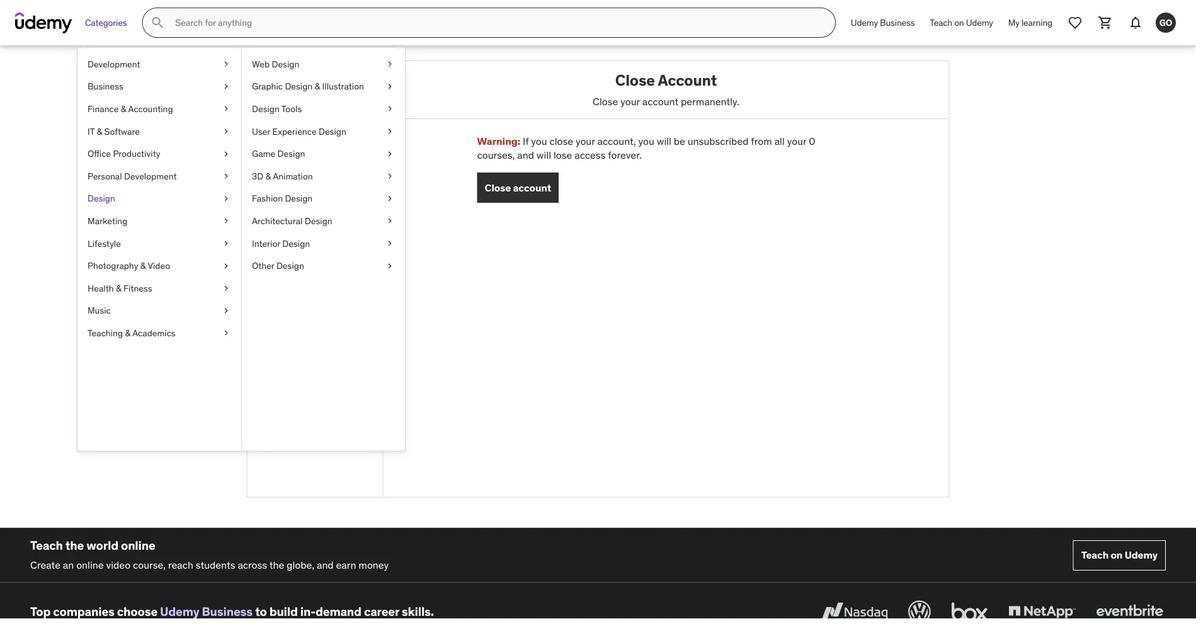 Task type: locate. For each thing, give the bounding box(es) containing it.
video
[[148, 260, 170, 271]]

web design link
[[242, 53, 405, 75]]

courses,
[[477, 149, 515, 162]]

xsmall image inside fashion design link
[[385, 192, 395, 205]]

account
[[658, 71, 717, 89], [257, 244, 295, 257]]

xsmall image inside design tools link
[[385, 103, 395, 115]]

0 horizontal spatial will
[[537, 149, 551, 162]]

marketing link
[[77, 210, 241, 232]]

xsmall image
[[221, 58, 231, 70], [221, 103, 231, 115], [385, 125, 395, 138], [385, 148, 395, 160], [221, 170, 231, 182], [221, 215, 231, 227], [385, 215, 395, 227], [221, 237, 231, 250], [385, 260, 395, 272], [221, 327, 231, 339]]

online right an
[[76, 558, 104, 571]]

access
[[575, 149, 606, 162]]

udemy business link
[[843, 8, 922, 38], [160, 604, 253, 619]]

xsmall image for development
[[221, 58, 231, 70]]

0 horizontal spatial on
[[954, 17, 964, 28]]

your up access
[[576, 135, 595, 148]]

business inside "udemy business" link
[[880, 17, 915, 28]]

1 vertical spatial account
[[257, 244, 295, 257]]

you right if
[[531, 135, 547, 148]]

1 you from the left
[[531, 135, 547, 148]]

& down web design link
[[315, 81, 320, 92]]

0 vertical spatial on
[[954, 17, 964, 28]]

teach on udemy link up eventbrite image
[[1073, 540, 1166, 571]]

&
[[315, 81, 320, 92], [121, 103, 126, 114], [97, 126, 102, 137], [266, 170, 271, 182], [140, 260, 146, 271], [116, 282, 121, 294], [125, 327, 130, 339]]

1 vertical spatial close
[[593, 95, 618, 108]]

globe,
[[287, 558, 314, 571]]

office
[[88, 148, 111, 159]]

xsmall image inside lifestyle link
[[221, 237, 231, 250]]

and inside teach the world online create an online video course, reach students across the globe, and earn money
[[317, 558, 334, 571]]

music
[[88, 305, 111, 316]]

photography & video link
[[77, 255, 241, 277]]

your inside close account close your account permanently.
[[621, 95, 640, 108]]

top companies choose udemy business to build in-demand career skills.
[[30, 604, 434, 619]]

0 vertical spatial close
[[615, 71, 655, 89]]

other design
[[252, 260, 304, 271]]

0 vertical spatial will
[[657, 135, 671, 148]]

0 horizontal spatial teach
[[30, 538, 63, 553]]

be
[[674, 135, 685, 148]]

xsmall image inside marketing 'link'
[[221, 215, 231, 227]]

go right notifications icon
[[1159, 17, 1172, 28]]

0 horizontal spatial online
[[76, 558, 104, 571]]

xsmall image inside 3d & animation link
[[385, 170, 395, 182]]

xsmall image for health & fitness
[[221, 282, 231, 294]]

1 vertical spatial development
[[124, 170, 177, 182]]

xsmall image inside game design link
[[385, 148, 395, 160]]

xsmall image inside "photography & video" link
[[221, 260, 231, 272]]

and inside if you close your account, you will be unsubscribed from all your 0 courses, and will lose access forever.
[[517, 149, 534, 162]]

0 horizontal spatial account
[[513, 181, 551, 194]]

0 horizontal spatial business
[[88, 81, 123, 92]]

design
[[272, 58, 299, 70], [285, 81, 313, 92], [252, 103, 280, 114], [319, 126, 346, 137], [278, 148, 305, 159], [88, 193, 115, 204], [285, 193, 313, 204], [305, 215, 332, 227], [282, 238, 310, 249], [276, 260, 304, 271]]

my learning
[[1008, 17, 1053, 28]]

online up course,
[[121, 538, 155, 553]]

xsmall image for finance & accounting
[[221, 103, 231, 115]]

nasdaq image
[[818, 598, 891, 619]]

1 horizontal spatial the
[[269, 558, 284, 571]]

& right health
[[116, 282, 121, 294]]

teach on udemy up eventbrite image
[[1081, 549, 1158, 562]]

1 horizontal spatial account
[[642, 95, 678, 108]]

account up 'permanently.'
[[658, 71, 717, 89]]

on up eventbrite image
[[1111, 549, 1123, 562]]

xsmall image for lifestyle
[[221, 237, 231, 250]]

0 horizontal spatial and
[[317, 558, 334, 571]]

game
[[252, 148, 275, 159]]

submit search image
[[150, 15, 165, 30]]

on left the "my"
[[954, 17, 964, 28]]

& right 3d
[[266, 170, 271, 182]]

0 vertical spatial the
[[65, 538, 84, 553]]

in-
[[300, 604, 316, 619]]

teach on udemy link left the "my"
[[922, 8, 1001, 38]]

xsmall image for marketing
[[221, 215, 231, 227]]

permanently.
[[681, 95, 739, 108]]

go down graphic design & illustration
[[300, 96, 330, 121]]

xsmall image for photography & video
[[221, 260, 231, 272]]

xsmall image inside office productivity link
[[221, 148, 231, 160]]

development down "categories" dropdown button
[[88, 58, 140, 70]]

xsmall image inside the music link
[[221, 305, 231, 317]]

1 horizontal spatial your
[[621, 95, 640, 108]]

1 horizontal spatial go
[[1159, 17, 1172, 28]]

close inside close account button
[[485, 181, 511, 194]]

& for health & fitness
[[116, 282, 121, 294]]

0 horizontal spatial go
[[300, 96, 330, 121]]

1 horizontal spatial will
[[657, 135, 671, 148]]

& right teaching
[[125, 327, 130, 339]]

0 vertical spatial online
[[121, 538, 155, 553]]

your up the "account,"
[[621, 95, 640, 108]]

account down if
[[513, 181, 551, 194]]

& inside finance & accounting link
[[121, 103, 126, 114]]

0 vertical spatial account
[[658, 71, 717, 89]]

xsmall image inside the "development" link
[[221, 58, 231, 70]]

& right it
[[97, 126, 102, 137]]

2 vertical spatial close
[[485, 181, 511, 194]]

will left be
[[657, 135, 671, 148]]

xsmall image inside the architectural design link
[[385, 215, 395, 227]]

choose
[[117, 604, 158, 619]]

2 horizontal spatial business
[[880, 17, 915, 28]]

xsmall image for architectural design
[[385, 215, 395, 227]]

design for fashion
[[285, 193, 313, 204]]

will
[[657, 135, 671, 148], [537, 149, 551, 162]]

categories button
[[77, 8, 134, 38]]

1 vertical spatial account
[[513, 181, 551, 194]]

the up an
[[65, 538, 84, 553]]

productivity
[[113, 148, 160, 159]]

you up forever.
[[638, 135, 654, 148]]

0 vertical spatial and
[[517, 149, 534, 162]]

xsmall image inside the teaching & academics link
[[221, 327, 231, 339]]

xsmall image inside the graphic design & illustration link
[[385, 80, 395, 93]]

account inside close account close your account permanently.
[[642, 95, 678, 108]]

an
[[63, 558, 74, 571]]

account,
[[597, 135, 636, 148]]

notifications image
[[1128, 15, 1143, 30]]

design tools
[[252, 103, 302, 114]]

Search for anything text field
[[173, 12, 820, 33]]

3d & animation
[[252, 170, 313, 182]]

0 horizontal spatial account
[[257, 244, 295, 257]]

design for game
[[278, 148, 305, 159]]

your for account
[[621, 95, 640, 108]]

your left 0
[[787, 135, 806, 148]]

fashion design link
[[242, 187, 405, 210]]

xsmall image inside interior design link
[[385, 237, 395, 250]]

1 vertical spatial business
[[88, 81, 123, 92]]

0 vertical spatial account
[[642, 95, 678, 108]]

it & software
[[88, 126, 140, 137]]

account inside view public profile profile photo account security subscriptions
[[257, 244, 295, 257]]

udemy image
[[15, 12, 72, 33]]

1 horizontal spatial udemy business link
[[843, 8, 922, 38]]

design for architectural
[[305, 215, 332, 227]]

wishlist image
[[1068, 15, 1083, 30]]

0 vertical spatial udemy business link
[[843, 8, 922, 38]]

xsmall image for user experience design
[[385, 125, 395, 138]]

warning:
[[477, 135, 521, 148]]

0 horizontal spatial your
[[576, 135, 595, 148]]

all
[[775, 135, 785, 148]]

public
[[281, 187, 308, 200]]

1 vertical spatial online
[[76, 558, 104, 571]]

account up be
[[642, 95, 678, 108]]

account
[[642, 95, 678, 108], [513, 181, 551, 194]]

1 vertical spatial go
[[300, 96, 330, 121]]

development
[[88, 58, 140, 70], [124, 170, 177, 182]]

1 horizontal spatial teach on udemy link
[[1073, 540, 1166, 571]]

personal development link
[[77, 165, 241, 187]]

& inside health & fitness link
[[116, 282, 121, 294]]

1 horizontal spatial you
[[638, 135, 654, 148]]

& right the finance
[[121, 103, 126, 114]]

teach on udemy left the "my"
[[930, 17, 993, 28]]

1 vertical spatial udemy business link
[[160, 604, 253, 619]]

& for it & software
[[97, 126, 102, 137]]

xsmall image for other design
[[385, 260, 395, 272]]

0 vertical spatial teach on udemy link
[[922, 8, 1001, 38]]

xsmall image inside other design link
[[385, 260, 395, 272]]

you
[[531, 135, 547, 148], [638, 135, 654, 148]]

user experience design
[[252, 126, 346, 137]]

udemy
[[851, 17, 878, 28], [966, 17, 993, 28], [1125, 549, 1158, 562], [160, 604, 199, 619]]

and for online
[[317, 558, 334, 571]]

0 vertical spatial business
[[880, 17, 915, 28]]

& for 3d & animation
[[266, 170, 271, 182]]

teach on udemy link
[[922, 8, 1001, 38], [1073, 540, 1166, 571]]

1 horizontal spatial teach on udemy
[[1081, 549, 1158, 562]]

account inside close account close your account permanently.
[[658, 71, 717, 89]]

3d
[[252, 170, 263, 182]]

development down office productivity link
[[124, 170, 177, 182]]

skills.
[[402, 604, 434, 619]]

go
[[1159, 17, 1172, 28], [300, 96, 330, 121]]

xsmall image for interior design
[[385, 237, 395, 250]]

will left lose
[[537, 149, 551, 162]]

xsmall image inside business link
[[221, 80, 231, 93]]

xsmall image for business
[[221, 80, 231, 93]]

xsmall image for graphic design & illustration
[[385, 80, 395, 93]]

xsmall image
[[385, 58, 395, 70], [221, 80, 231, 93], [385, 80, 395, 93], [385, 103, 395, 115], [221, 125, 231, 138], [221, 148, 231, 160], [385, 170, 395, 182], [221, 192, 231, 205], [385, 192, 395, 205], [385, 237, 395, 250], [221, 260, 231, 272], [221, 282, 231, 294], [221, 305, 231, 317]]

xsmall image inside it & software link
[[221, 125, 231, 138]]

and left earn
[[317, 558, 334, 571]]

& left video at the left top
[[140, 260, 146, 271]]

account up other design
[[257, 244, 295, 257]]

close
[[615, 71, 655, 89], [593, 95, 618, 108], [485, 181, 511, 194]]

xsmall image inside personal development link
[[221, 170, 231, 182]]

xsmall image inside design link
[[221, 192, 231, 205]]

accounting
[[128, 103, 173, 114]]

xsmall image for design
[[221, 192, 231, 205]]

create
[[30, 558, 60, 571]]

1 horizontal spatial account
[[658, 71, 717, 89]]

xsmall image inside web design link
[[385, 58, 395, 70]]

1 horizontal spatial business
[[202, 604, 253, 619]]

volkswagen image
[[906, 598, 933, 619]]

0 horizontal spatial teach on udemy
[[930, 17, 993, 28]]

0 horizontal spatial you
[[531, 135, 547, 148]]

subscriptions link
[[247, 261, 383, 280]]

box image
[[949, 598, 991, 619]]

1 horizontal spatial and
[[517, 149, 534, 162]]

& inside the teaching & academics link
[[125, 327, 130, 339]]

animation
[[273, 170, 313, 182]]

the left the globe,
[[269, 558, 284, 571]]

profile
[[257, 206, 286, 219]]

& inside "photography & video" link
[[140, 260, 146, 271]]

xsmall image inside finance & accounting link
[[221, 103, 231, 115]]

1 vertical spatial will
[[537, 149, 551, 162]]

account inside button
[[513, 181, 551, 194]]

and down if
[[517, 149, 534, 162]]

music link
[[77, 300, 241, 322]]

xsmall image for personal development
[[221, 170, 231, 182]]

xsmall image inside user experience design link
[[385, 125, 395, 138]]

finance & accounting link
[[77, 98, 241, 120]]

graphic design & illustration
[[252, 81, 364, 92]]

1 vertical spatial and
[[317, 558, 334, 571]]

reach
[[168, 558, 193, 571]]

xsmall image inside health & fitness link
[[221, 282, 231, 294]]

xsmall image for fashion design
[[385, 192, 395, 205]]

online
[[121, 538, 155, 553], [76, 558, 104, 571]]

1 horizontal spatial on
[[1111, 549, 1123, 562]]

career
[[364, 604, 399, 619]]

& inside 3d & animation link
[[266, 170, 271, 182]]

& inside it & software link
[[97, 126, 102, 137]]



Task type: describe. For each thing, give the bounding box(es) containing it.
design for other
[[276, 260, 304, 271]]

game design
[[252, 148, 305, 159]]

learning
[[1022, 17, 1053, 28]]

close for account
[[485, 181, 511, 194]]

and for your
[[517, 149, 534, 162]]

1 vertical spatial on
[[1111, 549, 1123, 562]]

subscriptions
[[257, 263, 319, 276]]

0 vertical spatial teach on udemy
[[930, 17, 993, 28]]

& for photography & video
[[140, 260, 146, 271]]

my learning link
[[1001, 8, 1060, 38]]

lose
[[554, 149, 572, 162]]

finance & accounting
[[88, 103, 173, 114]]

fashion design
[[252, 193, 313, 204]]

finance
[[88, 103, 119, 114]]

close
[[550, 135, 573, 148]]

xsmall image for it & software
[[221, 125, 231, 138]]

design for graphic
[[285, 81, 313, 92]]

earn
[[336, 558, 356, 571]]

lifestyle
[[88, 238, 121, 249]]

health & fitness link
[[77, 277, 241, 300]]

account security link
[[247, 241, 383, 261]]

close account button
[[477, 173, 559, 203]]

xsmall image for web design
[[385, 58, 395, 70]]

xsmall image for design tools
[[385, 103, 395, 115]]

2 horizontal spatial teach
[[1081, 549, 1109, 562]]

eventbrite image
[[1093, 598, 1166, 619]]

netapp image
[[1006, 598, 1078, 619]]

fashion
[[252, 193, 283, 204]]

gary
[[284, 156, 306, 169]]

design for interior
[[282, 238, 310, 249]]

fitness
[[123, 282, 152, 294]]

health & fitness
[[88, 282, 152, 294]]

teaching & academics link
[[77, 322, 241, 344]]

xsmall image for teaching & academics
[[221, 327, 231, 339]]

3d & animation link
[[242, 165, 405, 187]]

2 horizontal spatial your
[[787, 135, 806, 148]]

your for you
[[576, 135, 595, 148]]

0 vertical spatial development
[[88, 58, 140, 70]]

business link
[[77, 75, 241, 98]]

1 horizontal spatial online
[[121, 538, 155, 553]]

interior design
[[252, 238, 310, 249]]

it & software link
[[77, 120, 241, 143]]

profile link
[[247, 203, 383, 222]]

interior
[[252, 238, 280, 249]]

teaching & academics
[[88, 327, 176, 339]]

photography & video
[[88, 260, 170, 271]]

video
[[106, 558, 130, 571]]

students
[[196, 558, 235, 571]]

close for account
[[615, 71, 655, 89]]

shopping cart with 0 items image
[[1098, 15, 1113, 30]]

graphic design & illustration link
[[242, 75, 405, 98]]

user experience design link
[[242, 120, 405, 143]]

game design link
[[242, 143, 405, 165]]

security
[[297, 244, 334, 257]]

design for web
[[272, 58, 299, 70]]

& inside the graphic design & illustration link
[[315, 81, 320, 92]]

1 vertical spatial teach on udemy
[[1081, 549, 1158, 562]]

office productivity link
[[77, 143, 241, 165]]

teach inside teach the world online create an online video course, reach students across the globe, and earn money
[[30, 538, 63, 553]]

xsmall image for 3d & animation
[[385, 170, 395, 182]]

other design link
[[242, 255, 405, 277]]

& for teaching & academics
[[125, 327, 130, 339]]

interior design link
[[242, 232, 405, 255]]

0
[[809, 135, 815, 148]]

marketing
[[88, 215, 127, 227]]

money
[[359, 558, 389, 571]]

photography
[[88, 260, 138, 271]]

view public profile profile photo account security subscriptions
[[257, 187, 339, 276]]

1 vertical spatial teach on udemy link
[[1073, 540, 1166, 571]]

profile
[[311, 187, 339, 200]]

software
[[104, 126, 140, 137]]

demand
[[316, 604, 361, 619]]

tools
[[281, 103, 302, 114]]

other
[[252, 260, 274, 271]]

if
[[523, 135, 529, 148]]

0 vertical spatial go
[[1159, 17, 1172, 28]]

go link
[[1151, 8, 1181, 38]]

graphic
[[252, 81, 283, 92]]

to
[[255, 604, 267, 619]]

photo link
[[247, 222, 383, 241]]

view
[[257, 187, 279, 200]]

development link
[[77, 53, 241, 75]]

business inside business link
[[88, 81, 123, 92]]

across
[[238, 558, 267, 571]]

close account
[[485, 181, 551, 194]]

from
[[751, 135, 772, 148]]

1 vertical spatial the
[[269, 558, 284, 571]]

design tools link
[[242, 98, 405, 120]]

my
[[1008, 17, 1020, 28]]

xsmall image for music
[[221, 305, 231, 317]]

experience
[[272, 126, 317, 137]]

1 horizontal spatial teach
[[930, 17, 952, 28]]

xsmall image for office productivity
[[221, 148, 231, 160]]

architectural design
[[252, 215, 332, 227]]

web
[[252, 58, 270, 70]]

lifestyle link
[[77, 232, 241, 255]]

unsubscribed
[[688, 135, 749, 148]]

0 horizontal spatial udemy business link
[[160, 604, 253, 619]]

0 horizontal spatial the
[[65, 538, 84, 553]]

teach the world online create an online video course, reach students across the globe, and earn money
[[30, 538, 389, 571]]

gary orlando
[[284, 156, 346, 169]]

world
[[86, 538, 118, 553]]

forever.
[[608, 149, 642, 162]]

0 horizontal spatial teach on udemy link
[[922, 8, 1001, 38]]

xsmall image for game design
[[385, 148, 395, 160]]

architectural
[[252, 215, 303, 227]]

office productivity
[[88, 148, 160, 159]]

build
[[269, 604, 298, 619]]

2 vertical spatial business
[[202, 604, 253, 619]]

architectural design link
[[242, 210, 405, 232]]

& for finance & accounting
[[121, 103, 126, 114]]

2 you from the left
[[638, 135, 654, 148]]

course,
[[133, 558, 166, 571]]

illustration
[[322, 81, 364, 92]]

user
[[252, 126, 270, 137]]

companies
[[53, 604, 115, 619]]

photo
[[257, 225, 284, 238]]



Task type: vqa. For each thing, say whether or not it's contained in the screenshot.
PRACTICE
no



